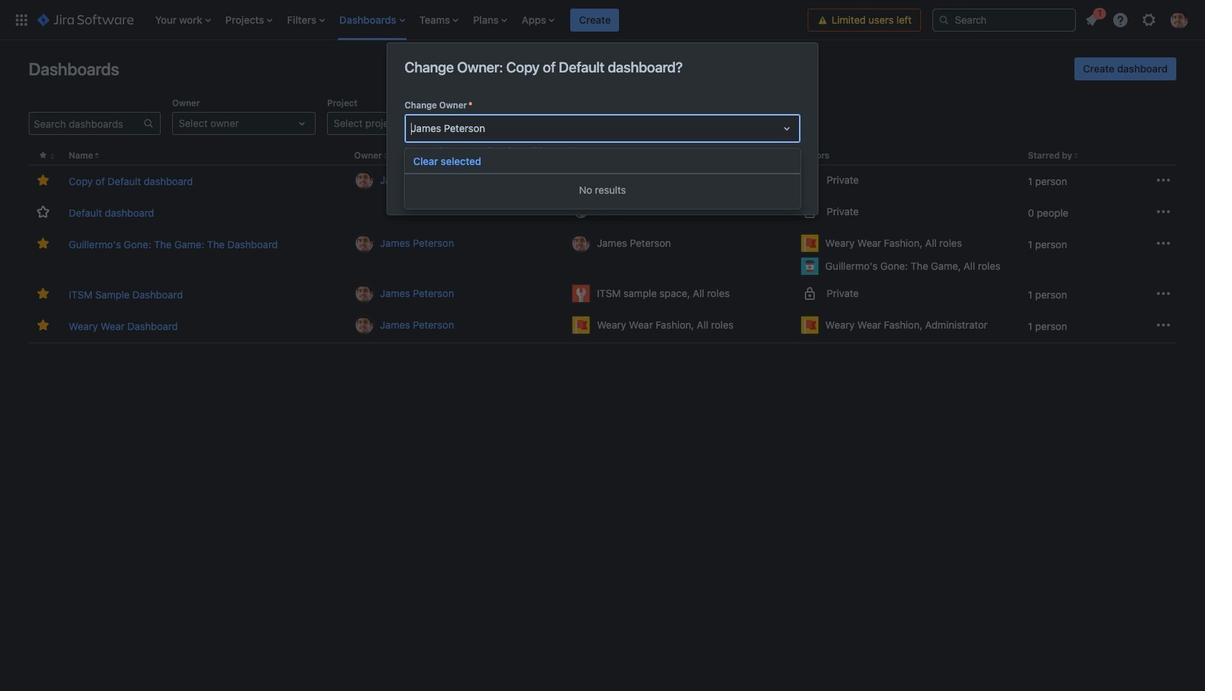 Task type: vqa. For each thing, say whether or not it's contained in the screenshot.
James related to WWF-5 Site Launch
no



Task type: locate. For each thing, give the bounding box(es) containing it.
1 horizontal spatial open image
[[449, 115, 466, 132]]

0 horizontal spatial open image
[[294, 115, 311, 132]]

None text field
[[411, 121, 414, 136]]

jira software image
[[37, 11, 134, 28], [37, 11, 134, 28]]

3 open image from the left
[[604, 115, 621, 132]]

open image
[[779, 120, 796, 137]]

banner
[[0, 0, 1206, 40]]

2 open image from the left
[[449, 115, 466, 132]]

star default dashboard image
[[34, 203, 52, 220]]

list item
[[151, 0, 215, 40], [221, 0, 277, 40], [283, 0, 329, 40], [335, 0, 409, 40], [415, 0, 463, 40], [469, 0, 512, 40], [518, 0, 559, 40], [571, 0, 620, 40], [1079, 5, 1107, 31]]

dialog
[[388, 43, 818, 215]]

2 horizontal spatial open image
[[604, 115, 621, 132]]

list
[[148, 0, 808, 40], [1079, 5, 1197, 33]]

None search field
[[933, 8, 1077, 31]]

Search field
[[933, 8, 1077, 31]]

open image
[[294, 115, 311, 132], [449, 115, 466, 132], [604, 115, 621, 132]]



Task type: describe. For each thing, give the bounding box(es) containing it.
star guillermo's gone: the game: the dashboard image
[[34, 235, 52, 252]]

star itsm sample dashboard image
[[34, 285, 52, 302]]

0 horizontal spatial list
[[148, 0, 808, 40]]

1 horizontal spatial list
[[1079, 5, 1197, 33]]

star weary wear dashboard image
[[34, 317, 52, 334]]

star copy of default dashboard image
[[34, 172, 52, 189]]

primary element
[[9, 0, 808, 40]]

dashboards details element
[[29, 146, 1177, 344]]

Search dashboards text field
[[29, 113, 143, 133]]

search image
[[939, 14, 950, 25]]

1 open image from the left
[[294, 115, 311, 132]]



